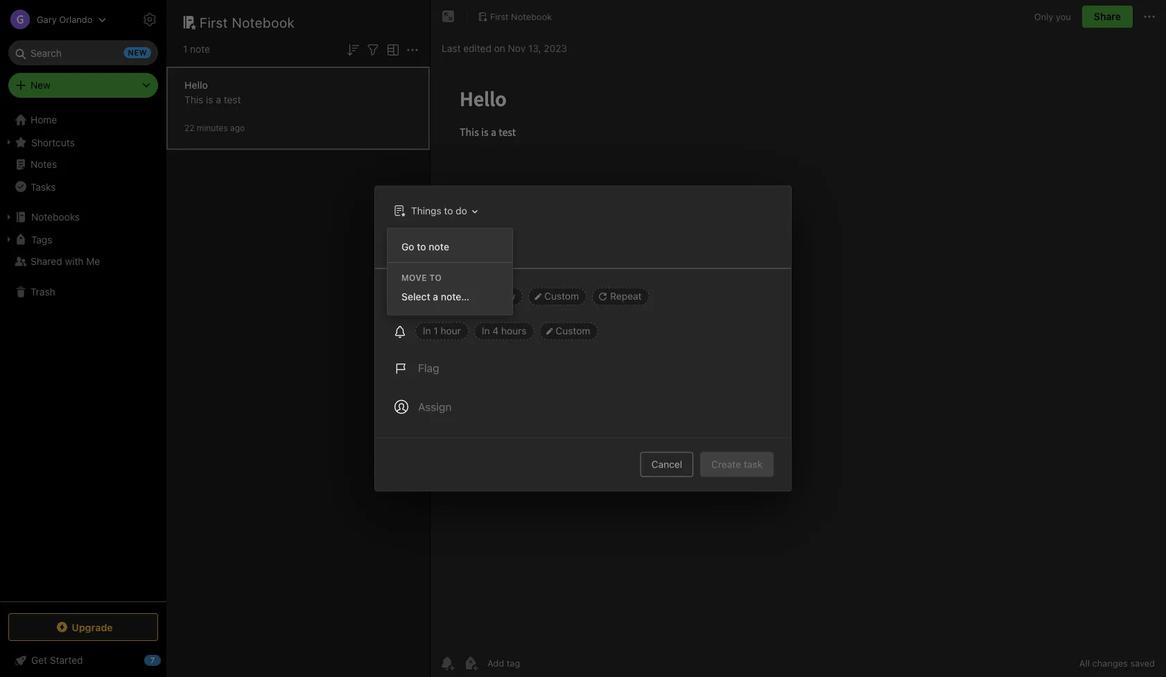 Task type: locate. For each thing, give the bounding box(es) containing it.
1 up hello
[[183, 43, 188, 55]]

2 horizontal spatial to
[[444, 205, 453, 216]]

new button
[[8, 73, 158, 98]]

trash link
[[0, 281, 166, 303]]

note window element
[[431, 0, 1167, 677]]

in 4 hours button
[[474, 322, 534, 340]]

to inside button
[[444, 205, 453, 216]]

1 in from the left
[[423, 325, 431, 336]]

notebooks link
[[0, 206, 166, 228]]

1 horizontal spatial to
[[430, 273, 442, 282]]

1 horizontal spatial first
[[490, 11, 509, 22]]

1 left hour
[[434, 325, 438, 336]]

only you
[[1035, 11, 1072, 22]]

first up on
[[490, 11, 509, 22]]

0 vertical spatial custom button
[[529, 288, 587, 306]]

1 vertical spatial note
[[429, 241, 449, 253]]

in
[[423, 325, 431, 336], [482, 325, 490, 336]]

repeat button
[[593, 288, 650, 306]]

go to note link
[[388, 237, 513, 257]]

notebook inside button
[[511, 11, 552, 22]]

1 vertical spatial 1
[[434, 325, 438, 336]]

first up "1 note"
[[200, 14, 228, 30]]

in 1 hour button
[[416, 322, 469, 340]]

move to
[[402, 273, 442, 282]]

0 horizontal spatial to
[[417, 241, 426, 253]]

2023
[[544, 43, 568, 54]]

custom
[[545, 290, 579, 302], [556, 325, 591, 336]]

1 vertical spatial custom button
[[540, 322, 598, 340]]

tomorrow
[[471, 290, 516, 302]]

note inside dropdown list menu
[[429, 241, 449, 253]]

1 horizontal spatial first notebook
[[490, 11, 552, 22]]

1 horizontal spatial a
[[433, 291, 438, 302]]

first notebook up "1 note"
[[200, 14, 295, 30]]

to for note
[[417, 241, 426, 253]]

1 horizontal spatial 1
[[434, 325, 438, 336]]

custom left repeat button
[[545, 290, 579, 302]]

1 vertical spatial a
[[433, 291, 438, 302]]

select a note… link
[[388, 286, 513, 306]]

1 vertical spatial to
[[417, 241, 426, 253]]

hello
[[185, 79, 208, 91]]

Note Editor text field
[[431, 67, 1167, 649]]

in inside button
[[482, 325, 490, 336]]

today
[[423, 290, 450, 302]]

0 vertical spatial note
[[190, 43, 210, 55]]

note up hello
[[190, 43, 210, 55]]

1 horizontal spatial notebook
[[511, 11, 552, 22]]

shortcuts
[[31, 136, 75, 148]]

custom for tomorrow
[[545, 290, 579, 302]]

0 vertical spatial to
[[444, 205, 453, 216]]

a
[[216, 94, 221, 105], [433, 291, 438, 302]]

shared with me
[[31, 256, 100, 267]]

notebooks
[[31, 211, 80, 223]]

expand tags image
[[3, 234, 15, 245]]

custom button
[[529, 288, 587, 306], [540, 322, 598, 340]]

notebook
[[511, 11, 552, 22], [232, 14, 295, 30]]

Go to note or move task field
[[387, 201, 483, 221]]

custom right hours
[[556, 325, 591, 336]]

first notebook
[[490, 11, 552, 22], [200, 14, 295, 30]]

to for do
[[444, 205, 453, 216]]

to up today
[[430, 273, 442, 282]]

notes link
[[0, 153, 166, 176]]

dropdown list menu
[[388, 237, 513, 306]]

0 horizontal spatial a
[[216, 94, 221, 105]]

1 note
[[183, 43, 210, 55]]

0 vertical spatial custom
[[545, 290, 579, 302]]

on
[[494, 43, 506, 54]]

1 horizontal spatial note
[[429, 241, 449, 253]]

in for in 4 hours
[[482, 325, 490, 336]]

do
[[456, 205, 467, 216]]

first notebook up nov
[[490, 11, 552, 22]]

nov
[[508, 43, 526, 54]]

changes
[[1093, 658, 1129, 668]]

all changes saved
[[1080, 658, 1156, 668]]

in left 4
[[482, 325, 490, 336]]

only
[[1035, 11, 1054, 22]]

tomorrow button
[[463, 288, 523, 306]]

this
[[185, 94, 203, 105]]

test
[[224, 94, 241, 105]]

things to do button
[[387, 201, 483, 221], [391, 201, 483, 221]]

a right is
[[216, 94, 221, 105]]

to
[[444, 205, 453, 216], [417, 241, 426, 253], [430, 273, 442, 282]]

add a reminder image
[[439, 655, 456, 671]]

first
[[490, 11, 509, 22], [200, 14, 228, 30]]

in left hour
[[423, 325, 431, 336]]

None search field
[[18, 40, 148, 65]]

2 vertical spatial to
[[430, 273, 442, 282]]

tasks button
[[0, 176, 166, 198]]

custom button down enter task text field
[[529, 288, 587, 306]]

tree
[[0, 109, 166, 601]]

a inside dropdown list menu
[[433, 291, 438, 302]]

custom button for in 4 hours
[[540, 322, 598, 340]]

select
[[402, 291, 431, 302]]

last edited on nov 13, 2023
[[442, 43, 568, 54]]

create task button
[[701, 452, 774, 477]]

1
[[183, 43, 188, 55], [434, 325, 438, 336]]

1 things to do button from the left
[[387, 201, 483, 221]]

home
[[31, 114, 57, 126]]

custom for in 4 hours
[[556, 325, 591, 336]]

1 horizontal spatial in
[[482, 325, 490, 336]]

1 vertical spatial custom
[[556, 325, 591, 336]]

cancel button
[[641, 452, 694, 477]]

a left note… on the top left of page
[[433, 291, 438, 302]]

task
[[744, 459, 763, 470]]

flag button
[[386, 351, 448, 385]]

custom button right hours
[[540, 322, 598, 340]]

first notebook button
[[473, 7, 557, 26]]

cancel
[[652, 459, 683, 470]]

note
[[190, 43, 210, 55], [429, 241, 449, 253]]

in inside button
[[423, 325, 431, 336]]

0 vertical spatial 1
[[183, 43, 188, 55]]

note right go
[[429, 241, 449, 253]]

to right go
[[417, 241, 426, 253]]

expand notebooks image
[[3, 212, 15, 223]]

0 horizontal spatial in
[[423, 325, 431, 336]]

to left do at left
[[444, 205, 453, 216]]

upgrade
[[72, 621, 113, 633]]

2 in from the left
[[482, 325, 490, 336]]



Task type: vqa. For each thing, say whether or not it's contained in the screenshot.
create task
yes



Task type: describe. For each thing, give the bounding box(es) containing it.
assign button
[[386, 390, 460, 423]]

things
[[411, 205, 442, 216]]

this is a test
[[185, 94, 241, 105]]

0 horizontal spatial notebook
[[232, 14, 295, 30]]

with
[[65, 256, 84, 267]]

go
[[402, 241, 415, 253]]

all
[[1080, 658, 1090, 668]]

assign
[[418, 400, 452, 413]]

saved
[[1131, 658, 1156, 668]]

share
[[1095, 11, 1122, 22]]

go to note
[[402, 241, 449, 253]]

select a note…
[[402, 291, 470, 302]]

custom button for tomorrow
[[529, 288, 587, 306]]

repeat
[[611, 290, 642, 302]]

0 horizontal spatial first
[[200, 14, 228, 30]]

create
[[712, 459, 742, 470]]

Enter task text field
[[417, 235, 775, 258]]

in 4 hours
[[482, 325, 527, 336]]

in 1 hour
[[423, 325, 461, 336]]

hour
[[441, 325, 461, 336]]

is
[[206, 94, 213, 105]]

Search text field
[[18, 40, 148, 65]]

0 horizontal spatial note
[[190, 43, 210, 55]]

4
[[493, 325, 499, 336]]

things to do
[[411, 205, 467, 216]]

first notebook inside button
[[490, 11, 552, 22]]

you
[[1057, 11, 1072, 22]]

22
[[185, 123, 195, 133]]

move
[[402, 273, 427, 282]]

me
[[86, 256, 100, 267]]

trash
[[31, 286, 55, 298]]

share button
[[1083, 6, 1133, 28]]

0 vertical spatial a
[[216, 94, 221, 105]]

ago
[[230, 123, 245, 133]]

home link
[[0, 109, 166, 131]]

today button
[[416, 288, 458, 306]]

0 horizontal spatial 1
[[183, 43, 188, 55]]

new
[[31, 79, 50, 91]]

last
[[442, 43, 461, 54]]

shared with me link
[[0, 250, 166, 273]]

note…
[[441, 291, 470, 302]]

expand note image
[[440, 8, 457, 25]]

2 things to do button from the left
[[391, 201, 483, 221]]

tags
[[31, 234, 52, 245]]

shared
[[31, 256, 62, 267]]

tags button
[[0, 228, 166, 250]]

create task
[[712, 459, 763, 470]]

13,
[[529, 43, 541, 54]]

first inside button
[[490, 11, 509, 22]]

tasks
[[31, 181, 56, 192]]

notes
[[31, 159, 57, 170]]

upgrade button
[[8, 613, 158, 641]]

tree containing home
[[0, 109, 166, 601]]

shortcuts button
[[0, 131, 166, 153]]

0 horizontal spatial first notebook
[[200, 14, 295, 30]]

add tag image
[[463, 655, 479, 671]]

22 minutes ago
[[185, 123, 245, 133]]

minutes
[[197, 123, 228, 133]]

edited
[[464, 43, 492, 54]]

settings image
[[142, 11, 158, 28]]

1 inside button
[[434, 325, 438, 336]]

flag
[[418, 361, 439, 375]]

in for in 1 hour
[[423, 325, 431, 336]]

hours
[[502, 325, 527, 336]]



